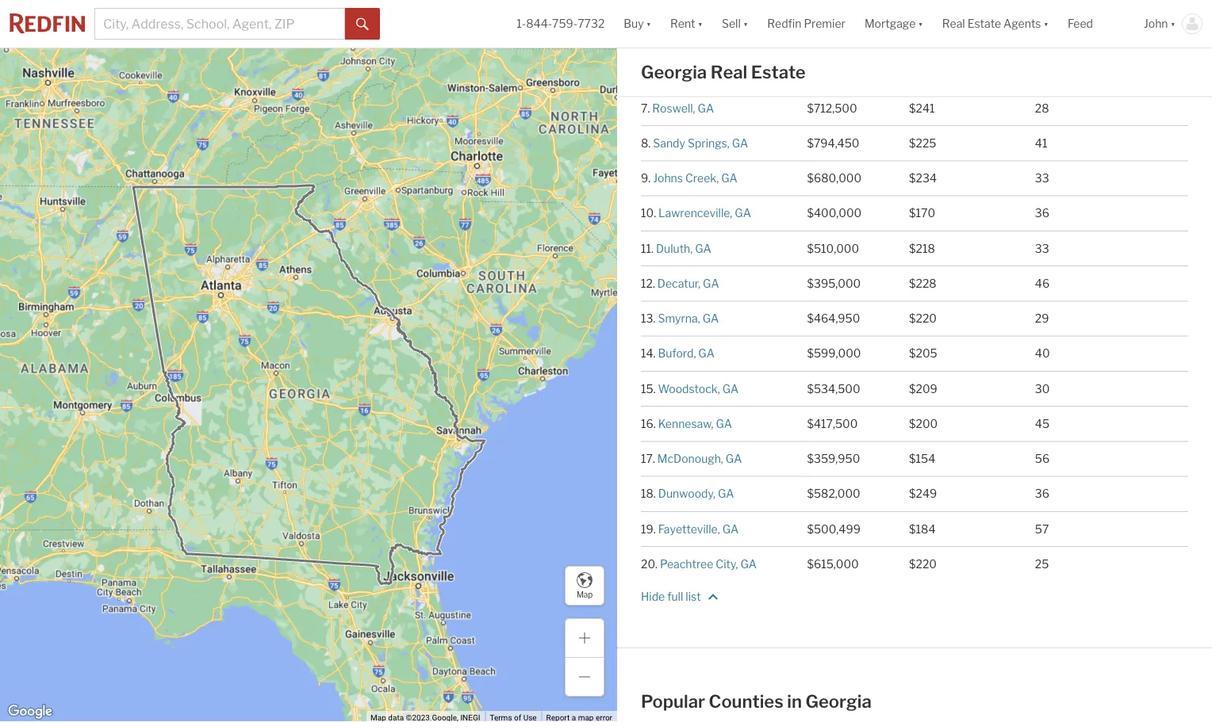 Task type: locate. For each thing, give the bounding box(es) containing it.
1 vertical spatial 36
[[1035, 488, 1049, 501]]

33
[[1035, 172, 1049, 185], [1035, 242, 1049, 255]]

2 33 from the top
[[1035, 242, 1049, 255]]

ga right lawrenceville,
[[735, 207, 751, 220]]

41
[[1035, 137, 1047, 150]]

$ 464,950
[[807, 312, 860, 326]]

sell ▾ button
[[712, 0, 758, 48]]

1 vertical spatial estate
[[751, 61, 806, 83]]

submit search image
[[356, 18, 369, 31]]

0 horizontal spatial real
[[710, 61, 747, 83]]

8
[[641, 137, 648, 150]]

lawrenceville, ga link
[[658, 207, 751, 220]]

40
[[1035, 31, 1050, 45], [1035, 347, 1050, 361]]

▾ right agents
[[1043, 17, 1049, 30]]

17
[[641, 452, 653, 466]]

15
[[641, 382, 653, 396]]

2 36 from the top
[[1035, 488, 1049, 501]]

15 . woodstock, ga
[[641, 382, 739, 396]]

redfin premier
[[767, 17, 845, 30]]

estate left agents
[[967, 17, 1001, 30]]

1 ▾ from the left
[[646, 17, 651, 30]]

sandy
[[653, 137, 685, 150]]

ga right "suwanee,"
[[706, 66, 722, 80]]

. left decatur,
[[653, 277, 655, 290]]

0 vertical spatial estate
[[967, 17, 1001, 30]]

12 . decatur, ga
[[641, 277, 719, 290]]

220
[[916, 312, 937, 326], [916, 558, 937, 571]]

16 . kennesaw, ga
[[641, 417, 732, 431]]

. left sandy
[[648, 137, 651, 150]]

buy ▾ button
[[624, 0, 651, 48]]

359,950
[[814, 452, 860, 466]]

1 vertical spatial 220
[[916, 558, 937, 571]]

. left buford,
[[653, 347, 656, 361]]

2 $ 220 from the top
[[909, 558, 937, 571]]

▾ for rent ▾
[[698, 17, 703, 30]]

36 for 170
[[1035, 207, 1049, 220]]

real estate agents ▾
[[942, 17, 1049, 30]]

33 for 218
[[1035, 242, 1049, 255]]

. left peachtree
[[655, 558, 658, 571]]

ga down sell
[[709, 31, 725, 45]]

▾ right "rent"
[[698, 17, 703, 30]]

real
[[942, 17, 965, 30], [710, 61, 747, 83]]

peachtree city, ga link
[[660, 558, 757, 571]]

$ 400,000
[[807, 207, 862, 220]]

40 for 599,000
[[1035, 347, 1050, 361]]

33 up 46
[[1035, 242, 1049, 255]]

$ 794,450
[[807, 137, 859, 150]]

1 220 from the top
[[916, 312, 937, 326]]

$ down mortgage ▾ on the right of the page
[[909, 31, 916, 45]]

ga right the woodstock,
[[722, 382, 739, 396]]

1 horizontal spatial estate
[[967, 17, 1001, 30]]

. for 6
[[648, 66, 651, 80]]

$ down $ 464,950
[[807, 347, 814, 361]]

844-
[[526, 17, 552, 30]]

1 40 from the top
[[1035, 31, 1050, 45]]

1 36 from the top
[[1035, 207, 1049, 220]]

. left smyrna,
[[653, 312, 656, 326]]

1 $ 220 from the top
[[909, 312, 937, 326]]

buy
[[624, 17, 644, 30]]

$ 154
[[909, 452, 935, 466]]

1-
[[517, 17, 526, 30]]

0 vertical spatial georgia
[[641, 61, 707, 83]]

▾ for buy ▾
[[646, 17, 651, 30]]

estate inside real estate agents ▾ link
[[967, 17, 1001, 30]]

city,
[[716, 558, 738, 571]]

ga right creek,
[[721, 172, 737, 185]]

$ 599,000
[[807, 347, 861, 361]]

0 vertical spatial 33
[[1035, 172, 1049, 185]]

4 ▾ from the left
[[918, 17, 923, 30]]

184
[[916, 523, 936, 536]]

woodstock, ga link
[[658, 382, 739, 396]]

georgia real estate
[[641, 61, 806, 83]]

$ 184
[[909, 523, 936, 536]]

$ down $ 395,000
[[807, 312, 814, 326]]

estate down redfin
[[751, 61, 806, 83]]

ga right kennesaw,
[[716, 417, 732, 431]]

john ▾
[[1144, 17, 1176, 30]]

7732
[[578, 17, 605, 30]]

2 40 from the top
[[1035, 347, 1050, 361]]

ga right mcdonough,
[[726, 452, 742, 466]]

▾ for sell ▾
[[743, 17, 748, 30]]

33 down "41"
[[1035, 172, 1049, 185]]

20 . peachtree city, ga
[[641, 558, 757, 571]]

$ up $ 154
[[909, 417, 916, 431]]

ga
[[709, 31, 725, 45], [706, 66, 722, 80], [698, 101, 714, 115], [732, 137, 748, 150], [721, 172, 737, 185], [735, 207, 751, 220], [695, 242, 711, 255], [703, 277, 719, 290], [703, 312, 719, 326], [698, 347, 715, 361], [722, 382, 739, 396], [716, 417, 732, 431], [726, 452, 742, 466], [718, 488, 734, 501], [722, 523, 739, 536], [740, 558, 757, 571]]

534,500
[[814, 382, 860, 396]]

woodstock,
[[658, 382, 720, 396]]

kennesaw, ga link
[[658, 417, 732, 431]]

680,000
[[814, 172, 861, 185]]

ga for 19 . fayetteville, ga
[[722, 523, 739, 536]]

1 vertical spatial georgia
[[806, 691, 871, 712]]

ga for 12 . decatur, ga
[[703, 277, 719, 290]]

ga right smyrna,
[[703, 312, 719, 326]]

creek,
[[685, 172, 719, 185]]

. up 18
[[653, 452, 655, 466]]

. left kennesaw,
[[653, 417, 656, 431]]

10
[[641, 207, 654, 220]]

ga right decatur,
[[703, 277, 719, 290]]

▾ right buy
[[646, 17, 651, 30]]

. left dunwoody,
[[653, 488, 656, 501]]

0 vertical spatial 220
[[916, 312, 937, 326]]

ga for 6 . suwanee, ga
[[706, 66, 722, 80]]

mortgage ▾ button
[[864, 0, 923, 48]]

$ up $ 170
[[909, 172, 916, 185]]

234
[[916, 172, 937, 185]]

google image
[[4, 702, 56, 723]]

0 vertical spatial 36
[[1035, 207, 1049, 220]]

$ up $ 225
[[909, 101, 916, 115]]

redfin premier button
[[758, 0, 855, 48]]

ga right roswell,
[[698, 101, 714, 115]]

. left "suwanee,"
[[648, 66, 651, 80]]

510,000
[[814, 242, 859, 255]]

johns creek, ga link
[[653, 172, 737, 185]]

6 ▾ from the left
[[1170, 17, 1176, 30]]

$ up $ 417,500
[[807, 382, 814, 396]]

$ 249
[[909, 488, 937, 501]]

▾
[[646, 17, 651, 30], [698, 17, 703, 30], [743, 17, 748, 30], [918, 17, 923, 30], [1043, 17, 1049, 30], [1170, 17, 1176, 30]]

14 . buford, ga
[[641, 347, 715, 361]]

ga right the duluth,
[[695, 242, 711, 255]]

40 up '30'
[[1035, 347, 1050, 361]]

36 down 56
[[1035, 488, 1049, 501]]

hide full list link
[[641, 588, 1188, 608]]

real right mortgage ▾ on the right of the page
[[942, 17, 965, 30]]

real down sell
[[710, 61, 747, 83]]

johns
[[653, 172, 683, 185]]

2 220 from the top
[[916, 558, 937, 571]]

1 horizontal spatial georgia
[[806, 691, 871, 712]]

1 vertical spatial $ 220
[[909, 558, 937, 571]]

218
[[916, 242, 935, 255]]

duluth,
[[656, 242, 693, 255]]

suwanee, ga link
[[653, 66, 722, 80]]

3 ▾ from the left
[[743, 17, 748, 30]]

▾ for john ▾
[[1170, 17, 1176, 30]]

1 33 from the top
[[1035, 172, 1049, 185]]

. left roswell,
[[648, 101, 650, 115]]

220 down 228
[[916, 312, 937, 326]]

$ down $ 359,950
[[807, 488, 814, 501]]

1 vertical spatial 33
[[1035, 242, 1049, 255]]

mcdonough,
[[657, 452, 723, 466]]

$ down $ 218
[[909, 277, 916, 290]]

1 vertical spatial 40
[[1035, 347, 1050, 361]]

smyrna, ga link
[[658, 312, 719, 326]]

0 vertical spatial $ 220
[[909, 312, 937, 326]]

17 . mcdonough, ga
[[641, 452, 742, 466]]

redfin
[[767, 17, 801, 30]]

feed
[[1068, 17, 1093, 30]]

. left fayetteville,
[[653, 523, 656, 536]]

georgia right in
[[806, 691, 871, 712]]

$ 220 down $ 228
[[909, 312, 937, 326]]

582,000
[[814, 488, 860, 501]]

▾ right sell
[[743, 17, 748, 30]]

. for 9
[[648, 172, 651, 185]]

1 vertical spatial real
[[710, 61, 747, 83]]

$ down $ 228
[[909, 312, 916, 326]]

. left the woodstock,
[[653, 382, 656, 396]]

45
[[1035, 417, 1049, 431]]

. down 'johns'
[[654, 207, 656, 220]]

220 down 184
[[916, 558, 937, 571]]

$ 225
[[909, 137, 936, 150]]

40 down agents
[[1035, 31, 1050, 45]]

$ 615,000
[[807, 558, 859, 571]]

36 up 46
[[1035, 207, 1049, 220]]

28
[[1035, 101, 1049, 115]]

$ down $ 417,500
[[807, 452, 814, 466]]

12
[[641, 277, 653, 290]]

ga right buford,
[[698, 347, 715, 361]]

ga for 11 . duluth, ga
[[695, 242, 711, 255]]

ga right dunwoody,
[[718, 488, 734, 501]]

40 for 381,314
[[1035, 31, 1050, 45]]

▾ right mortgage
[[918, 17, 923, 30]]

170
[[916, 207, 935, 220]]

599,000
[[814, 347, 861, 361]]

1 horizontal spatial real
[[942, 17, 965, 30]]

ga right "springs,"
[[732, 137, 748, 150]]

$ up $ 249
[[909, 452, 916, 466]]

▾ right john at the right
[[1170, 17, 1176, 30]]

$ down $ 510,000
[[807, 277, 814, 290]]

$ down redfin premier at the right of page
[[807, 31, 814, 45]]

georgia down savannah,
[[641, 61, 707, 83]]

0 vertical spatial 40
[[1035, 31, 1050, 45]]

205
[[916, 347, 937, 361]]

$ 582,000
[[807, 488, 860, 501]]

. left 'johns'
[[648, 172, 651, 185]]

ga for 17 . mcdonough, ga
[[726, 452, 742, 466]]

. for 10
[[654, 207, 656, 220]]

. left the duluth,
[[651, 242, 654, 255]]

16
[[641, 417, 653, 431]]

. for 7
[[648, 101, 650, 115]]

0 vertical spatial real
[[942, 17, 965, 30]]

$ 220 up hide full list link
[[909, 558, 937, 571]]

$ down $ 249
[[909, 523, 916, 536]]

2 ▾ from the left
[[698, 17, 703, 30]]

. for 8
[[648, 137, 651, 150]]

ga for 15 . woodstock, ga
[[722, 382, 739, 396]]

$ 417,500
[[807, 417, 858, 431]]

ga up city,
[[722, 523, 739, 536]]

.
[[648, 66, 651, 80], [648, 101, 650, 115], [648, 137, 651, 150], [648, 172, 651, 185], [654, 207, 656, 220], [651, 242, 654, 255], [653, 277, 655, 290], [653, 312, 656, 326], [653, 347, 656, 361], [653, 382, 656, 396], [653, 417, 656, 431], [653, 452, 655, 466], [653, 488, 656, 501], [653, 523, 656, 536], [655, 558, 658, 571]]



Task type: describe. For each thing, give the bounding box(es) containing it.
popular counties in georgia
[[641, 691, 871, 712]]

220 for 464,950
[[916, 312, 937, 326]]

real inside dropdown button
[[942, 17, 965, 30]]

$ down $ 500,499 at the bottom right of page
[[807, 558, 814, 571]]

13
[[641, 312, 653, 326]]

$ up $ 615,000
[[807, 523, 814, 536]]

57
[[1035, 523, 1049, 536]]

$ up hide full list link
[[909, 558, 916, 571]]

$ up $ 209
[[909, 347, 916, 361]]

25
[[1035, 558, 1049, 571]]

417,500
[[814, 417, 858, 431]]

154
[[916, 452, 935, 466]]

5 ▾ from the left
[[1043, 17, 1049, 30]]

buy ▾ button
[[614, 0, 661, 48]]

794,450
[[814, 137, 859, 150]]

. for 11
[[651, 242, 654, 255]]

roswell, ga link
[[652, 101, 714, 115]]

ga for 16 . kennesaw, ga
[[716, 417, 732, 431]]

map region
[[0, 44, 628, 723]]

241
[[916, 101, 935, 115]]

decatur,
[[657, 277, 700, 290]]

$ down $ 241 on the top of page
[[909, 137, 916, 150]]

counties
[[709, 691, 783, 712]]

$ down $ 712,500 at the top right of the page
[[807, 137, 814, 150]]

premier
[[804, 17, 845, 30]]

$ up $ 359,950
[[807, 417, 814, 431]]

$ 200
[[909, 417, 938, 431]]

ga for 14 . buford, ga
[[698, 347, 715, 361]]

mortgage ▾
[[864, 17, 923, 30]]

56
[[1035, 452, 1050, 466]]

dunwoody,
[[658, 488, 715, 501]]

. for 12
[[653, 277, 655, 290]]

400,000
[[814, 207, 862, 220]]

. for 20
[[655, 558, 658, 571]]

dunwoody, ga link
[[658, 488, 734, 501]]

ga for 13 . smyrna, ga
[[703, 312, 719, 326]]

savannah,
[[653, 31, 706, 45]]

$ 359,950
[[807, 452, 860, 466]]

ga for 18 . dunwoody, ga
[[718, 488, 734, 501]]

$ 220 for 615,000
[[909, 558, 937, 571]]

$ 205
[[909, 347, 937, 361]]

map button
[[565, 566, 604, 606]]

. for 13
[[653, 312, 656, 326]]

duluth, ga link
[[656, 242, 711, 255]]

$ down $ 794,450
[[807, 172, 814, 185]]

10 . lawrenceville, ga
[[641, 207, 751, 220]]

hide
[[641, 590, 665, 604]]

$ down $ 154
[[909, 488, 916, 501]]

29
[[1035, 312, 1049, 326]]

City, Address, School, Agent, ZIP search field
[[94, 8, 345, 40]]

$ up $ 794,450
[[807, 101, 814, 115]]

. for 17
[[653, 452, 655, 466]]

ga for 7 . roswell, ga
[[698, 101, 714, 115]]

9 . johns creek, ga
[[641, 172, 737, 185]]

$ 220 for 464,950
[[909, 312, 937, 326]]

615,000
[[814, 558, 859, 571]]

. for 15
[[653, 382, 656, 396]]

6 . suwanee, ga
[[641, 66, 722, 80]]

. for 16
[[653, 417, 656, 431]]

759-
[[552, 17, 578, 30]]

381,314
[[814, 31, 855, 45]]

8 . sandy springs, ga
[[641, 137, 748, 150]]

$ down $ 170
[[909, 242, 916, 255]]

36 for 249
[[1035, 488, 1049, 501]]

popular
[[641, 691, 705, 712]]

464,950
[[814, 312, 860, 326]]

agents
[[1003, 17, 1041, 30]]

smyrna,
[[658, 312, 700, 326]]

33 for 234
[[1035, 172, 1049, 185]]

$ 381,314
[[807, 31, 855, 45]]

$ up $ 218
[[909, 207, 916, 220]]

225
[[916, 137, 936, 150]]

in
[[787, 691, 802, 712]]

$ 510,000
[[807, 242, 859, 255]]

feed button
[[1058, 0, 1134, 48]]

springs,
[[688, 137, 730, 150]]

$ up $ 510,000
[[807, 207, 814, 220]]

13 . smyrna, ga
[[641, 312, 719, 326]]

sandy springs, ga link
[[653, 137, 748, 150]]

sell ▾
[[722, 17, 748, 30]]

▾ for mortgage ▾
[[918, 17, 923, 30]]

decatur, ga link
[[657, 277, 719, 290]]

$ 234
[[909, 172, 937, 185]]

$ down "$ 205"
[[909, 382, 916, 396]]

$ 680,000
[[807, 172, 861, 185]]

249
[[916, 488, 937, 501]]

real estate agents ▾ button
[[933, 0, 1058, 48]]

9
[[641, 172, 648, 185]]

suwanee,
[[653, 66, 703, 80]]

$ up $ 395,000
[[807, 242, 814, 255]]

. for 19
[[653, 523, 656, 536]]

0 horizontal spatial georgia
[[641, 61, 707, 83]]

$ 218
[[909, 242, 935, 255]]

14
[[641, 347, 653, 361]]

ga right city,
[[740, 558, 757, 571]]

. for 18
[[653, 488, 656, 501]]

20
[[641, 558, 655, 571]]

$ 534,500
[[807, 382, 860, 396]]

220 for 615,000
[[916, 558, 937, 571]]

peachtree
[[660, 558, 713, 571]]

buford,
[[658, 347, 696, 361]]

19 . fayetteville, ga
[[641, 523, 739, 536]]

0 horizontal spatial estate
[[751, 61, 806, 83]]

19
[[641, 523, 653, 536]]

30
[[1035, 382, 1050, 396]]

sell ▾ button
[[722, 0, 748, 48]]

209
[[916, 382, 937, 396]]

ga for 10 . lawrenceville, ga
[[735, 207, 751, 220]]

mortgage
[[864, 17, 916, 30]]

. for 14
[[653, 347, 656, 361]]

1-844-759-7732
[[517, 17, 605, 30]]

18 . dunwoody, ga
[[641, 488, 734, 501]]

712,500
[[814, 101, 857, 115]]

fayetteville, ga link
[[658, 523, 739, 536]]

rent
[[670, 17, 695, 30]]

rent ▾
[[670, 17, 703, 30]]



Task type: vqa. For each thing, say whether or not it's contained in the screenshot.


